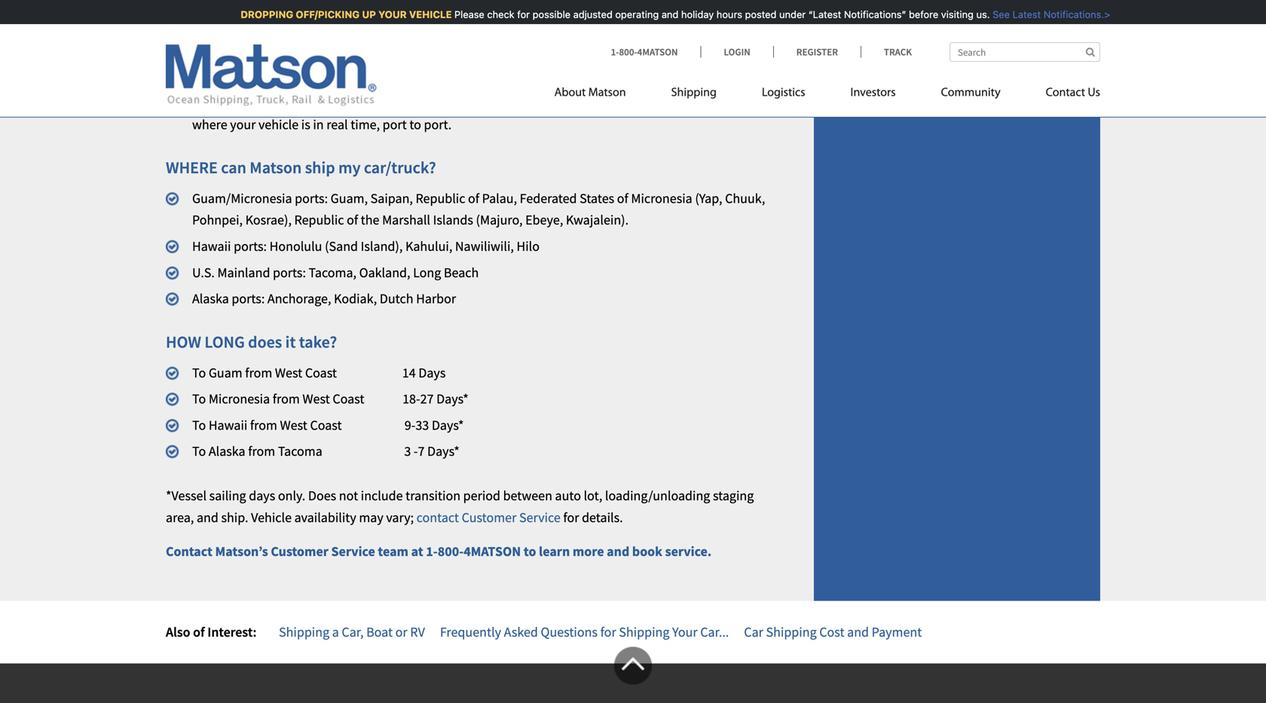 Task type: vqa. For each thing, say whether or not it's contained in the screenshot.
Asia LINK
no



Task type: describe. For each thing, give the bounding box(es) containing it.
search image
[[1086, 47, 1096, 57]]

*vessel sailing days only. does not include transition period between auto lot, loading/unloading staging area, and ship. vehicle availability may vary;
[[166, 487, 754, 526]]

car
[[283, 94, 301, 111]]

real time tracking port to port
[[166, 61, 386, 82]]

dropping
[[237, 9, 289, 20]]

shipping up 'backtop' image
[[619, 624, 670, 641]]

kwajalein).
[[566, 212, 629, 229]]

west for micronesia
[[303, 391, 330, 408]]

oakland,
[[359, 264, 411, 281]]

your
[[230, 116, 256, 133]]

posted
[[741, 9, 773, 20]]

1 vertical spatial matson's
[[215, 543, 268, 560]]

sailing
[[209, 487, 246, 504]]

to hawaii from west coast                       9-33 days*
[[192, 417, 464, 434]]

and right cost
[[848, 624, 869, 641]]

of right also
[[193, 624, 205, 641]]

and inside provides transparency and peace of mind so you know where your vehicle is in real time, port to port.
[[563, 94, 585, 111]]

investors link
[[828, 80, 919, 110]]

to inside provides transparency and peace of mind so you know where your vehicle is in real time, port to port.
[[410, 116, 421, 133]]

asked
[[504, 624, 538, 641]]

1 horizontal spatial customer
[[462, 509, 517, 526]]

matson inside top menu navigation
[[589, 87, 626, 99]]

transparency
[[486, 94, 561, 111]]

car/truck?
[[364, 157, 436, 178]]

18-
[[403, 391, 420, 408]]

long
[[205, 332, 245, 352]]

time
[[200, 61, 236, 82]]

real
[[327, 116, 348, 133]]

0 vertical spatial 4matson
[[638, 46, 678, 58]]

check
[[483, 9, 511, 20]]

not
[[339, 487, 358, 504]]

service.
[[666, 543, 712, 560]]

contact us
[[1046, 87, 1101, 99]]

14
[[402, 364, 416, 381]]

may
[[359, 509, 384, 526]]

peace
[[588, 94, 621, 111]]

to for to guam from west coast                        14 days
[[192, 364, 206, 381]]

more
[[573, 543, 604, 560]]

your
[[673, 624, 698, 641]]

to for to micronesia from west coast              18-27 days*
[[192, 391, 206, 408]]

how long does it take?
[[166, 332, 337, 352]]

ports: for anchorage,
[[232, 290, 265, 307]]

33
[[416, 417, 429, 434]]

ports: down honolulu
[[273, 264, 306, 281]]

track link
[[861, 46, 912, 58]]

car shipping cost and payment
[[744, 624, 922, 641]]

0 horizontal spatial 800-
[[438, 543, 464, 560]]

hawaii ports: honolulu (sand island), kahului, nawiliwili, hilo
[[192, 238, 540, 255]]

2 port from the left
[[356, 61, 386, 82]]

days* for to micronesia from west coast              18-27 days*
[[437, 391, 469, 408]]

1 vertical spatial republic
[[294, 212, 344, 229]]

staging
[[713, 487, 754, 504]]

online
[[245, 94, 280, 111]]

0 horizontal spatial to
[[338, 61, 353, 82]]

holiday
[[678, 9, 710, 20]]

us.
[[973, 9, 986, 20]]

possible
[[529, 9, 567, 20]]

loading/unloading
[[605, 487, 711, 504]]

frequently asked questions for shipping your car... link
[[440, 624, 729, 641]]

adjusted
[[570, 9, 609, 20]]

provides
[[434, 94, 483, 111]]

u.s. mainland ports: tacoma, oakland, long beach
[[192, 264, 479, 281]]

vary;
[[386, 509, 414, 526]]

register link
[[773, 46, 861, 58]]

0 vertical spatial republic
[[416, 190, 466, 207]]

0 horizontal spatial service
[[331, 543, 375, 560]]

0 horizontal spatial 1-800-4matson link
[[426, 543, 521, 560]]

tracking
[[360, 94, 406, 111]]

where
[[192, 116, 227, 133]]

(yap,
[[695, 190, 723, 207]]

time,
[[351, 116, 380, 133]]

a
[[332, 624, 339, 641]]

saipan,
[[371, 190, 413, 207]]

login link
[[701, 46, 773, 58]]

1 vertical spatial 1-
[[426, 543, 438, 560]]

and left book
[[607, 543, 630, 560]]

from for hawaii
[[250, 417, 277, 434]]

port
[[383, 116, 407, 133]]

of left palau,
[[468, 190, 480, 207]]

does
[[248, 332, 282, 352]]

shipping link
[[649, 80, 740, 110]]

top menu navigation
[[555, 80, 1101, 110]]

for for service
[[564, 509, 579, 526]]

kosrae),
[[245, 212, 292, 229]]

contact us link
[[1024, 80, 1101, 110]]

0 vertical spatial alaska
[[192, 290, 229, 307]]

community link
[[919, 80, 1024, 110]]

car,
[[342, 624, 364, 641]]

alaska ports: anchorage, kodiak, dutch harbor
[[192, 290, 456, 307]]

1 vertical spatial hawaii
[[209, 417, 248, 434]]

dropping off/picking up your vehicle please check for possible adjusted operating and holiday hours posted under "latest notifications" before visiting us. see latest notifications.>
[[237, 9, 1107, 20]]

(sand
[[325, 238, 358, 255]]

port.
[[424, 116, 452, 133]]

see
[[989, 9, 1006, 20]]

and inside *vessel sailing days only. does not include transition period between auto lot, loading/unloading staging area, and ship. vehicle availability may vary;
[[197, 509, 219, 526]]

contact customer service link
[[417, 509, 561, 526]]

it
[[286, 332, 296, 352]]

availability
[[295, 509, 356, 526]]

track
[[884, 46, 912, 58]]

1 horizontal spatial 1-
[[611, 46, 619, 58]]

pohnpei,
[[192, 212, 243, 229]]

kahului,
[[406, 238, 453, 255]]

shipping a car, boat or rv link
[[279, 624, 425, 641]]

lot,
[[584, 487, 603, 504]]

1 port from the left
[[304, 61, 334, 82]]

ports: for guam,
[[295, 190, 328, 207]]

of right states
[[617, 190, 629, 207]]

dutch
[[380, 290, 414, 307]]

learn
[[539, 543, 570, 560]]

login
[[724, 46, 751, 58]]

1 vertical spatial 4matson
[[464, 543, 521, 560]]

west for guam
[[275, 364, 303, 381]]

1-800-4matson
[[611, 46, 678, 58]]

0 vertical spatial matson's
[[192, 94, 242, 111]]



Task type: locate. For each thing, give the bounding box(es) containing it.
1 vertical spatial days*
[[432, 417, 464, 434]]

1-800-4matson link down dropping off/picking up your vehicle please check for possible adjusted operating and holiday hours posted under "latest notifications" before visiting us. see latest notifications.>
[[611, 46, 701, 58]]

contact down area,
[[166, 543, 213, 560]]

provides transparency and peace of mind so you know where your vehicle is in real time, port to port.
[[192, 94, 741, 133]]

port up matson's online car shipment tracking tool at the left top of page
[[304, 61, 334, 82]]

-
[[414, 443, 418, 460]]

hawaii down guam
[[209, 417, 248, 434]]

car shipping cost and payment link
[[744, 624, 922, 641]]

1 horizontal spatial 1-800-4matson link
[[611, 46, 701, 58]]

3 to from the top
[[192, 417, 206, 434]]

section
[[795, 0, 1120, 601]]

port up the tracking
[[356, 61, 386, 82]]

from for guam
[[245, 364, 272, 381]]

days* right "27"
[[437, 391, 469, 408]]

2 vertical spatial days*
[[428, 443, 460, 460]]

from for alaska
[[248, 443, 275, 460]]

days* right '7'
[[428, 443, 460, 460]]

interest:
[[208, 624, 257, 641]]

for down auto
[[564, 509, 579, 526]]

harbor
[[416, 290, 456, 307]]

0 vertical spatial to
[[338, 61, 353, 82]]

cost
[[820, 624, 845, 641]]

from down the to guam from west coast                        14 days
[[273, 391, 300, 408]]

you
[[686, 94, 707, 111]]

0 vertical spatial west
[[275, 364, 303, 381]]

0 horizontal spatial matson
[[250, 157, 302, 178]]

service down between
[[519, 509, 561, 526]]

footer
[[0, 647, 1267, 703]]

can
[[221, 157, 246, 178]]

0 horizontal spatial for
[[513, 9, 526, 20]]

0 vertical spatial hawaii
[[192, 238, 231, 255]]

area,
[[166, 509, 194, 526]]

micronesia left (yap, at the right of page
[[631, 190, 693, 207]]

Search search field
[[950, 42, 1101, 62]]

team
[[378, 543, 409, 560]]

0 vertical spatial micronesia
[[631, 190, 693, 207]]

west down it
[[275, 364, 303, 381]]

0 vertical spatial contact
[[1046, 87, 1086, 99]]

of left the
[[347, 212, 358, 229]]

0 vertical spatial customer
[[462, 509, 517, 526]]

3
[[404, 443, 411, 460]]

matson's up where
[[192, 94, 242, 111]]

latest
[[1009, 9, 1037, 20]]

shipping right mind
[[672, 87, 717, 99]]

guam
[[209, 364, 243, 381]]

for right check
[[513, 9, 526, 20]]

0 vertical spatial 800-
[[619, 46, 638, 58]]

1 vertical spatial alaska
[[209, 443, 246, 460]]

nawiliwili,
[[455, 238, 514, 255]]

register
[[797, 46, 838, 58]]

1 horizontal spatial republic
[[416, 190, 466, 207]]

take?
[[299, 332, 337, 352]]

logistics link
[[740, 80, 828, 110]]

blue matson logo with ocean, shipping, truck, rail and logistics written beneath it. image
[[166, 44, 377, 106]]

matson right can at the top left of page
[[250, 157, 302, 178]]

days* for to alaska from tacoma                              3 -7 days*
[[428, 443, 460, 460]]

0 horizontal spatial 1-
[[426, 543, 438, 560]]

alaska up sailing in the left of the page
[[209, 443, 246, 460]]

0 horizontal spatial customer
[[271, 543, 329, 560]]

to for to hawaii from west coast                       9-33 days*
[[192, 417, 206, 434]]

micronesia down guam
[[209, 391, 270, 408]]

online car shipment tracking tool link
[[245, 94, 432, 111]]

days
[[249, 487, 275, 504]]

contact inside 'link'
[[1046, 87, 1086, 99]]

tool
[[409, 94, 432, 111]]

for right questions
[[601, 624, 617, 641]]

vehicle
[[259, 116, 299, 133]]

1 vertical spatial micronesia
[[209, 391, 270, 408]]

notifications.>
[[1040, 9, 1107, 20]]

shipping inside top menu navigation
[[672, 87, 717, 99]]

1 vertical spatial west
[[303, 391, 330, 408]]

2 horizontal spatial to
[[524, 543, 536, 560]]

from up days
[[248, 443, 275, 460]]

to left learn
[[524, 543, 536, 560]]

contact
[[1046, 87, 1086, 99], [166, 543, 213, 560]]

and left holiday
[[658, 9, 675, 20]]

1 vertical spatial for
[[564, 509, 579, 526]]

only.
[[278, 487, 306, 504]]

also
[[166, 624, 190, 641]]

west for hawaii
[[280, 417, 308, 434]]

at
[[411, 543, 423, 560]]

to for to alaska from tacoma                              3 -7 days*
[[192, 443, 206, 460]]

1 horizontal spatial micronesia
[[631, 190, 693, 207]]

for for questions
[[601, 624, 617, 641]]

transition
[[406, 487, 461, 504]]

payment
[[872, 624, 922, 641]]

1 to from the top
[[192, 364, 206, 381]]

4 to from the top
[[192, 443, 206, 460]]

states
[[580, 190, 615, 207]]

1 horizontal spatial port
[[356, 61, 386, 82]]

mainland
[[218, 264, 270, 281]]

1 vertical spatial 1-800-4matson link
[[426, 543, 521, 560]]

of inside provides transparency and peace of mind so you know where your vehicle is in real time, port to port.
[[624, 94, 635, 111]]

service down may
[[331, 543, 375, 560]]

0 horizontal spatial micronesia
[[209, 391, 270, 408]]

2 horizontal spatial for
[[601, 624, 617, 641]]

west down the to guam from west coast                        14 days
[[303, 391, 330, 408]]

(majuro,
[[476, 212, 523, 229]]

ports: up mainland
[[234, 238, 267, 255]]

island),
[[361, 238, 403, 255]]

and left peace
[[563, 94, 585, 111]]

republic up (sand
[[294, 212, 344, 229]]

or
[[396, 624, 408, 641]]

please
[[451, 9, 481, 20]]

hawaii down pohnpei,
[[192, 238, 231, 255]]

for
[[513, 9, 526, 20], [564, 509, 579, 526], [601, 624, 617, 641]]

of left mind
[[624, 94, 635, 111]]

ports: inside the guam/micronesia ports: guam, saipan, republic of palau, federated states of micronesia (yap, chuuk, pohnpei, kosrae), republic of the marshall islands (majuro, ebeye, kwajalein).
[[295, 190, 328, 207]]

to guam from west coast                        14 days
[[192, 364, 446, 381]]

0 vertical spatial days*
[[437, 391, 469, 408]]

1 vertical spatial to
[[410, 116, 421, 133]]

also of interest:
[[166, 624, 257, 641]]

how
[[166, 332, 201, 352]]

customer down period on the left bottom of the page
[[462, 509, 517, 526]]

u.s.
[[192, 264, 215, 281]]

matson right about
[[589, 87, 626, 99]]

customer down availability
[[271, 543, 329, 560]]

800- down operating at the top of page
[[619, 46, 638, 58]]

and
[[658, 9, 675, 20], [563, 94, 585, 111], [197, 509, 219, 526], [607, 543, 630, 560], [848, 624, 869, 641]]

alaska down u.s.
[[192, 290, 229, 307]]

0 vertical spatial for
[[513, 9, 526, 20]]

from
[[245, 364, 272, 381], [273, 391, 300, 408], [250, 417, 277, 434], [248, 443, 275, 460]]

up
[[358, 9, 372, 20]]

ports: for honolulu
[[234, 238, 267, 255]]

800- right at on the left bottom of the page
[[438, 543, 464, 560]]

2 to from the top
[[192, 391, 206, 408]]

4matson down contact customer service link
[[464, 543, 521, 560]]

1 horizontal spatial to
[[410, 116, 421, 133]]

shipping right car
[[766, 624, 817, 641]]

1 horizontal spatial for
[[564, 509, 579, 526]]

details.
[[582, 509, 623, 526]]

backtop image
[[615, 647, 652, 685]]

visiting
[[938, 9, 970, 20]]

0 horizontal spatial port
[[304, 61, 334, 82]]

shipping left a
[[279, 624, 330, 641]]

questions
[[541, 624, 598, 641]]

micronesia inside the guam/micronesia ports: guam, saipan, republic of palau, federated states of micronesia (yap, chuuk, pohnpei, kosrae), republic of the marshall islands (majuro, ebeye, kwajalein).
[[631, 190, 693, 207]]

1- down operating at the top of page
[[611, 46, 619, 58]]

0 vertical spatial service
[[519, 509, 561, 526]]

1-800-4matson link down contact customer service link
[[426, 543, 521, 560]]

contact for contact us
[[1046, 87, 1086, 99]]

service
[[519, 509, 561, 526], [331, 543, 375, 560]]

matson's online car shipment tracking tool
[[192, 94, 432, 111]]

guam,
[[331, 190, 368, 207]]

to
[[338, 61, 353, 82], [410, 116, 421, 133], [524, 543, 536, 560]]

1 vertical spatial customer
[[271, 543, 329, 560]]

islands
[[433, 212, 473, 229]]

republic up islands
[[416, 190, 466, 207]]

palau,
[[482, 190, 517, 207]]

from up to alaska from tacoma                              3 -7 days* in the left of the page
[[250, 417, 277, 434]]

0 vertical spatial 1-
[[611, 46, 619, 58]]

2 vertical spatial west
[[280, 417, 308, 434]]

long
[[413, 264, 441, 281]]

contact left us
[[1046, 87, 1086, 99]]

shipment
[[303, 94, 357, 111]]

real
[[166, 61, 197, 82]]

0 horizontal spatial republic
[[294, 212, 344, 229]]

0 horizontal spatial 4matson
[[464, 543, 521, 560]]

from down the does
[[245, 364, 272, 381]]

days*
[[437, 391, 469, 408], [432, 417, 464, 434], [428, 443, 460, 460]]

1 horizontal spatial 4matson
[[638, 46, 678, 58]]

federated
[[520, 190, 577, 207]]

tracking
[[239, 61, 300, 82]]

west up to alaska from tacoma                              3 -7 days* in the left of the page
[[280, 417, 308, 434]]

1 vertical spatial matson
[[250, 157, 302, 178]]

is
[[301, 116, 310, 133]]

boat
[[367, 624, 393, 641]]

matson's down 'ship.'
[[215, 543, 268, 560]]

7
[[418, 443, 425, 460]]

1 horizontal spatial contact
[[1046, 87, 1086, 99]]

to right port
[[410, 116, 421, 133]]

your
[[375, 9, 403, 20]]

car
[[744, 624, 764, 641]]

period
[[463, 487, 501, 504]]

1 horizontal spatial matson
[[589, 87, 626, 99]]

auto
[[555, 487, 581, 504]]

contact customer service for details.
[[417, 509, 623, 526]]

to alaska from tacoma                              3 -7 days*
[[192, 443, 460, 460]]

mind
[[638, 94, 668, 111]]

know
[[710, 94, 741, 111]]

about
[[555, 87, 586, 99]]

2 vertical spatial to
[[524, 543, 536, 560]]

from for micronesia
[[273, 391, 300, 408]]

1 vertical spatial 800-
[[438, 543, 464, 560]]

0 horizontal spatial contact
[[166, 543, 213, 560]]

2 vertical spatial for
[[601, 624, 617, 641]]

days* right 33
[[432, 417, 464, 434]]

ports: down mainland
[[232, 290, 265, 307]]

contact for contact matson's customer service team at 1-800-4matson to learn more and book service.
[[166, 543, 213, 560]]

0 vertical spatial 1-800-4matson link
[[611, 46, 701, 58]]

about matson link
[[555, 80, 649, 110]]

and left 'ship.'
[[197, 509, 219, 526]]

1 vertical spatial service
[[331, 543, 375, 560]]

27
[[420, 391, 434, 408]]

4matson down dropping off/picking up your vehicle please check for possible adjusted operating and holiday hours posted under "latest notifications" before visiting us. see latest notifications.>
[[638, 46, 678, 58]]

1 horizontal spatial 800-
[[619, 46, 638, 58]]

car...
[[701, 624, 729, 641]]

the
[[361, 212, 380, 229]]

1 vertical spatial contact
[[166, 543, 213, 560]]

0 vertical spatial matson
[[589, 87, 626, 99]]

to up online car shipment tracking tool "link"
[[338, 61, 353, 82]]

1- right at on the left bottom of the page
[[426, 543, 438, 560]]

ports: down ship
[[295, 190, 328, 207]]

None search field
[[950, 42, 1101, 62]]

rv
[[410, 624, 425, 641]]

hilo
[[517, 238, 540, 255]]

1 horizontal spatial service
[[519, 509, 561, 526]]



